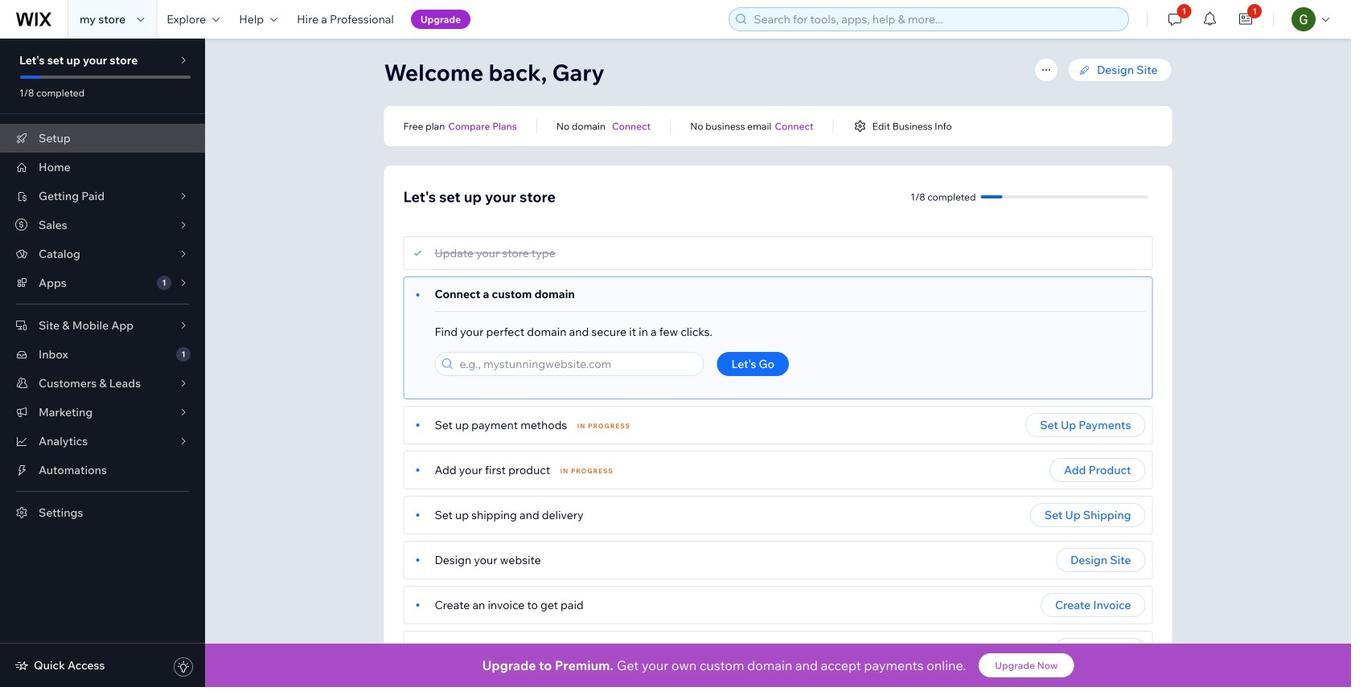 Task type: vqa. For each thing, say whether or not it's contained in the screenshot.
Search For Tools, Apps, Help & More... field
yes



Task type: describe. For each thing, give the bounding box(es) containing it.
e.g., mystunningwebsite.com field
[[455, 353, 699, 376]]

Search for tools, apps, help & more... field
[[749, 8, 1124, 31]]



Task type: locate. For each thing, give the bounding box(es) containing it.
sidebar element
[[0, 39, 205, 688]]



